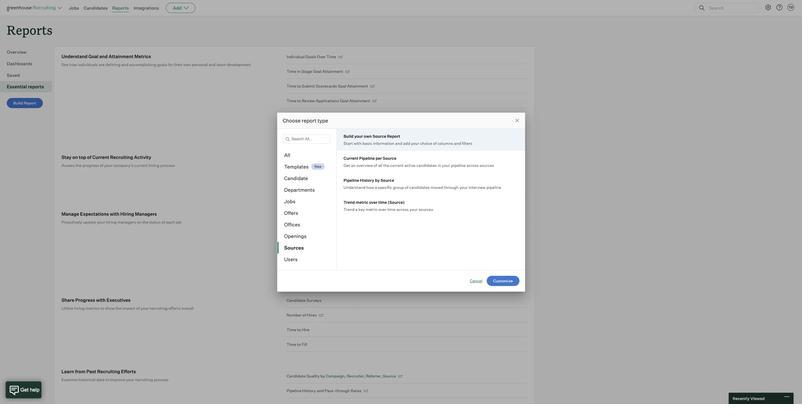 Task type: locate. For each thing, give the bounding box(es) containing it.
source inside "current pipeline per source get an overview of all the current active candidates in your pipeline across sources"
[[383, 156, 397, 161]]

1 vertical spatial understand
[[344, 185, 366, 190]]

time to hire link
[[287, 322, 528, 337]]

the down top
[[76, 163, 82, 168]]

0 horizontal spatial build
[[13, 101, 23, 105]]

time
[[327, 54, 336, 59], [287, 69, 297, 74], [287, 84, 297, 88], [287, 98, 297, 103], [287, 128, 297, 132], [321, 226, 330, 231], [314, 256, 324, 261], [287, 327, 297, 332], [287, 342, 297, 347]]

pipeline inside pipeline history by source understand how a specific group of candidates moved through your interview pipeline
[[344, 178, 360, 183]]

department summary
[[287, 184, 328, 189]]

surveys
[[307, 298, 322, 303]]

pipeline inside pipeline history by source understand how a specific group of candidates moved through your interview pipeline
[[487, 185, 502, 190]]

0 vertical spatial hiring
[[149, 163, 160, 168]]

and left add
[[396, 141, 403, 146]]

build up start
[[344, 134, 354, 138]]

over
[[317, 54, 326, 59], [311, 226, 320, 231], [304, 256, 313, 261]]

over left (source)
[[370, 200, 378, 205]]

greenhouse recruiting image
[[7, 5, 58, 11]]

candidate for candidate surveys
[[287, 298, 306, 303]]

openings
[[284, 233, 307, 239]]

source for information
[[373, 134, 387, 138]]

job right per
[[325, 155, 332, 160]]

candidates inside new candidates by source link
[[296, 241, 317, 246]]

new down per
[[315, 164, 322, 169]]

, left referrer link
[[364, 374, 365, 378]]

new
[[315, 164, 322, 169], [287, 241, 295, 246]]

overview link
[[7, 49, 50, 55]]

of left all
[[374, 163, 378, 168]]

0 vertical spatial build
[[13, 101, 23, 105]]

1 horizontal spatial current
[[287, 155, 301, 160]]

progress
[[75, 297, 95, 303]]

time for time to approve offer goal attainment
[[287, 128, 297, 132]]

proactively
[[62, 220, 82, 225]]

goal right the offer
[[329, 128, 337, 132]]

new for new
[[315, 164, 322, 169]]

2 horizontal spatial ,
[[381, 374, 382, 378]]

0 vertical spatial with
[[354, 141, 362, 146]]

1 horizontal spatial over
[[379, 207, 387, 212]]

sources up interview
[[480, 163, 495, 168]]

build
[[13, 101, 23, 105], [344, 134, 354, 138]]

applications up openings
[[287, 226, 310, 231]]

the inside "current pipeline per source get an overview of all the current active candidates in your pipeline across sources"
[[384, 163, 390, 168]]

applications
[[316, 98, 339, 103], [287, 226, 310, 231]]

source inside new candidates by source link
[[323, 241, 336, 246]]

0 horizontal spatial jobs
[[69, 5, 79, 11]]

1 horizontal spatial new
[[315, 164, 322, 169]]

candidates down openings
[[296, 241, 317, 246]]

1 vertical spatial reports
[[7, 21, 53, 38]]

current up "an" at the top
[[344, 156, 359, 161]]

the right all
[[384, 163, 390, 168]]

stay on top of current recruiting activity access the progress of your company's current hiring process
[[62, 154, 175, 168]]

time for time in stage goal attainment
[[287, 69, 297, 74]]

over right 'key'
[[379, 207, 387, 212]]

your inside the learn from past recruiting efforts examine historical data to improve your recruiting process
[[126, 377, 134, 382]]

applications over time link
[[287, 222, 528, 236]]

understand down "an" at the top
[[344, 185, 366, 190]]

choose
[[283, 117, 301, 124]]

0 vertical spatial over
[[317, 54, 326, 59]]

your down efforts
[[126, 377, 134, 382]]

all
[[284, 152, 291, 158]]

0 vertical spatial across
[[467, 163, 479, 168]]

0 horizontal spatial current
[[134, 163, 148, 168]]

current up templates
[[287, 155, 301, 160]]

report
[[24, 101, 36, 105], [387, 134, 401, 138]]

efforts
[[169, 306, 181, 311]]

Search text field
[[708, 4, 754, 12]]

by inside pipeline history by source understand how a specific group of candidates moved through your interview pipeline
[[375, 178, 380, 183]]

pipeline right interview
[[487, 185, 502, 190]]

time
[[379, 200, 387, 205], [388, 207, 396, 212]]

1 horizontal spatial candidates
[[296, 241, 317, 246]]

1 trend from the top
[[344, 200, 355, 205]]

across down (source)
[[397, 207, 409, 212]]

history down quality
[[303, 388, 316, 393]]

to left the fill
[[297, 342, 301, 347]]

understand goal and attainment metrics see how individuals are defining and accomplishing goals for their own personal and team development
[[62, 54, 251, 67]]

1 vertical spatial over
[[379, 207, 387, 212]]

candidates right jobs link
[[84, 5, 108, 11]]

candidates left the moved at the top right of page
[[410, 185, 430, 190]]

build inside build your own source report start with basic information and add your choice of columns and filters
[[344, 134, 354, 138]]

in inside "current pipeline per source get an overview of all the current active candidates in your pipeline across sources"
[[438, 163, 442, 168]]

learn
[[62, 369, 74, 374]]

current left active
[[391, 163, 404, 168]]

1 vertical spatial recruiting
[[135, 377, 153, 382]]

your down expectations
[[97, 220, 105, 225]]

icon chart image for time in stage goal attainment
[[346, 70, 350, 73]]

metric up 'key'
[[356, 200, 369, 205]]

recruiter
[[347, 374, 364, 378]]

with for manage expectations with hiring managers
[[110, 211, 119, 217]]

new inside choose report type dialog
[[315, 164, 322, 169]]

candidate left quality
[[287, 374, 306, 378]]

3 , from the left
[[381, 374, 382, 378]]

current for current pipeline per source get an overview of all the current active candidates in your pipeline across sources
[[344, 156, 359, 161]]

build your own source report start with basic information and add your choice of columns and filters
[[344, 134, 473, 146]]

with inside "manage expectations with hiring managers proactively update your hiring managers on the status of each job"
[[110, 211, 119, 217]]

overall
[[182, 306, 194, 311]]

pipeline inside "current pipeline per source get an overview of all the current active candidates in your pipeline across sources"
[[452, 163, 466, 168]]

utilize
[[62, 306, 73, 311]]

0 horizontal spatial across
[[397, 207, 409, 212]]

with for share progress with executives
[[96, 297, 106, 303]]

of inside share progress with executives utilize hiring metrics to show the impact of your recruiting efforts overall
[[136, 306, 140, 311]]

across inside trend metric over time (source) trend a key metric over time across your sources
[[397, 207, 409, 212]]

applications down time to submit scorecards goal attainment
[[316, 98, 339, 103]]

cancel
[[470, 278, 483, 283]]

trend metric over time (source) trend a key metric over time across your sources
[[344, 200, 434, 212]]

1 vertical spatial a
[[356, 207, 358, 212]]

icon chart image for number of hires
[[319, 314, 324, 317]]

a for specific
[[375, 185, 377, 190]]

0 horizontal spatial understand
[[62, 54, 88, 59]]

1 vertical spatial new
[[287, 241, 295, 246]]

0 vertical spatial in
[[297, 69, 301, 74]]

current inside "current pipeline per source get an overview of all the current active candidates in your pipeline across sources"
[[344, 156, 359, 161]]

hires
[[307, 313, 317, 317]]

essential
[[7, 84, 27, 90]]

recruiting inside share progress with executives utilize hiring metrics to show the impact of your recruiting efforts overall
[[150, 306, 168, 311]]

share
[[62, 297, 74, 303]]

goal
[[89, 54, 99, 59], [313, 69, 322, 74], [338, 84, 347, 88], [340, 98, 349, 103], [329, 128, 337, 132]]

candidate up number on the left of the page
[[287, 298, 306, 303]]

metric
[[356, 200, 369, 205], [366, 207, 378, 212]]

1 vertical spatial own
[[364, 134, 372, 138]]

current inside stay on top of current recruiting activity access the progress of your company's current hiring process
[[92, 154, 109, 160]]

activity
[[134, 154, 151, 160], [311, 170, 325, 175]]

development
[[227, 62, 251, 67]]

sources down the moved at the top right of page
[[419, 207, 434, 212]]

0 vertical spatial pipeline
[[452, 163, 466, 168]]

all
[[379, 163, 383, 168]]

1 vertical spatial time
[[388, 207, 396, 212]]

time left (source)
[[379, 200, 387, 205]]

time for time to hire
[[287, 327, 297, 332]]

0 horizontal spatial sources
[[419, 207, 434, 212]]

with left 'hiring'
[[110, 211, 119, 217]]

by for history
[[375, 178, 380, 183]]

0 vertical spatial how
[[69, 62, 77, 67]]

0 vertical spatial history
[[360, 178, 375, 183]]

0 horizontal spatial a
[[356, 207, 358, 212]]

a inside pipeline history by source understand how a specific group of candidates moved through your interview pipeline
[[375, 185, 377, 190]]

1 horizontal spatial ,
[[364, 374, 365, 378]]

0 vertical spatial activity
[[134, 154, 151, 160]]

recruiting left efforts
[[150, 306, 168, 311]]

job left status
[[287, 271, 294, 275]]

the down managers
[[142, 220, 149, 225]]

report up information
[[387, 134, 401, 138]]

1 vertical spatial applications
[[287, 226, 310, 231]]

on inside "manage expectations with hiring managers proactively update your hiring managers on the status of each job"
[[137, 220, 142, 225]]

0 vertical spatial sources
[[480, 163, 495, 168]]

customize
[[494, 278, 513, 283]]

number of hires
[[287, 313, 317, 317]]

time left the fill
[[287, 342, 297, 347]]

templates
[[284, 163, 309, 170]]

0 vertical spatial reports
[[112, 5, 129, 11]]

on left top
[[72, 154, 78, 160]]

jobs
[[69, 5, 79, 11], [284, 198, 296, 204]]

over right referrals on the bottom left of page
[[304, 256, 313, 261]]

source up information
[[373, 134, 387, 138]]

0 horizontal spatial pipeline
[[452, 163, 466, 168]]

0 vertical spatial report
[[24, 101, 36, 105]]

0 horizontal spatial current
[[92, 154, 109, 160]]

0 vertical spatial by
[[375, 178, 380, 183]]

by right quality
[[321, 374, 325, 378]]

1 vertical spatial candidates
[[410, 185, 430, 190]]

time for time to review applications goal attainment
[[287, 98, 297, 103]]

0 vertical spatial job
[[325, 155, 332, 160]]

recruiting up company's
[[110, 154, 133, 160]]

attainment for time to submit scorecards goal attainment
[[348, 84, 368, 88]]

candidate surveys link
[[287, 297, 528, 308]]

over
[[370, 200, 378, 205], [379, 207, 387, 212]]

over inside 'link'
[[304, 256, 313, 261]]

your up the applications over time link
[[410, 207, 418, 212]]

1 horizontal spatial hiring
[[106, 220, 117, 225]]

history down overview
[[360, 178, 375, 183]]

the inside share progress with executives utilize hiring metrics to show the impact of your recruiting efforts overall
[[116, 306, 122, 311]]

with up metrics
[[96, 297, 106, 303]]

recruiting down efforts
[[135, 377, 153, 382]]

candidates inside pipeline history by source understand how a specific group of candidates moved through your interview pipeline
[[410, 185, 430, 190]]

to right data
[[106, 377, 109, 382]]

to left submit
[[297, 84, 301, 88]]

source inside build your own source report start with basic information and add your choice of columns and filters
[[373, 134, 387, 138]]

integrations link
[[134, 5, 159, 11]]

source up "specific"
[[381, 178, 395, 183]]

through
[[444, 185, 459, 190], [336, 388, 350, 393]]

0 horizontal spatial time
[[379, 200, 387, 205]]

to for time to approve offer goal attainment
[[297, 128, 301, 132]]

across up interview
[[467, 163, 479, 168]]

candidate pipeline email
[[287, 212, 333, 217]]

1 vertical spatial trend
[[344, 207, 355, 212]]

trend
[[344, 200, 355, 205], [344, 207, 355, 212]]

attainment inside understand goal and attainment metrics see how individuals are defining and accomplishing goals for their own personal and team development
[[109, 54, 134, 59]]

goal right the scorecards
[[338, 84, 347, 88]]

to left approve
[[297, 128, 301, 132]]

stage
[[302, 69, 313, 74]]

1 horizontal spatial current
[[391, 163, 404, 168]]

1 vertical spatial on
[[137, 220, 142, 225]]

0 horizontal spatial activity
[[134, 154, 151, 160]]

1 horizontal spatial understand
[[344, 185, 366, 190]]

your inside trend metric over time (source) trend a key metric over time across your sources
[[410, 207, 418, 212]]

1 vertical spatial in
[[438, 163, 442, 168]]

1 vertical spatial by
[[318, 241, 322, 246]]

2 vertical spatial by
[[321, 374, 325, 378]]

1 vertical spatial history
[[303, 388, 316, 393]]

overview
[[7, 49, 26, 55]]

recruiting inside the learn from past recruiting efforts examine historical data to improve your recruiting process
[[135, 377, 153, 382]]

department summary link
[[287, 180, 528, 194]]

1 vertical spatial over
[[311, 226, 320, 231]]

0 vertical spatial own
[[183, 62, 191, 67]]

candidate up offices
[[287, 212, 306, 217]]

2 horizontal spatial with
[[354, 141, 362, 146]]

2 vertical spatial over
[[304, 256, 313, 261]]

your right the impact
[[141, 306, 149, 311]]

a inside trend metric over time (source) trend a key metric over time across your sources
[[356, 207, 358, 212]]

candidate pipeline email link
[[287, 211, 528, 222]]

specific
[[378, 185, 393, 190]]

history inside pipeline history by source understand how a specific group of candidates moved through your interview pipeline
[[360, 178, 375, 183]]

2 vertical spatial hiring
[[74, 306, 85, 311]]

0 vertical spatial trend
[[344, 200, 355, 205]]

in left stage
[[297, 69, 301, 74]]

time left review
[[287, 98, 297, 103]]

to left show
[[101, 306, 104, 311]]

to for time to hire
[[297, 327, 301, 332]]

Search All... text field
[[283, 134, 331, 144]]

icon chart image for current pipeline per job
[[334, 156, 338, 159]]

to inside the learn from past recruiting efforts examine historical data to improve your recruiting process
[[106, 377, 109, 382]]

source inside pipeline history by source understand how a specific group of candidates moved through your interview pipeline
[[381, 178, 395, 183]]

own right their
[[183, 62, 191, 67]]

to for time to fill
[[297, 342, 301, 347]]

how inside pipeline history by source understand how a specific group of candidates moved through your interview pipeline
[[367, 185, 374, 190]]

1 horizontal spatial with
[[110, 211, 119, 217]]

over for referrals over time
[[304, 256, 313, 261]]

source right "per"
[[383, 156, 397, 161]]

1 horizontal spatial in
[[438, 163, 442, 168]]

over up new candidates by source
[[311, 226, 320, 231]]

1 horizontal spatial report
[[387, 134, 401, 138]]

pipeline for per
[[302, 155, 317, 160]]

to
[[297, 84, 301, 88], [297, 98, 301, 103], [297, 128, 301, 132], [101, 306, 104, 311], [297, 327, 301, 332], [297, 342, 301, 347], [106, 377, 109, 382]]

0 vertical spatial over
[[370, 200, 378, 205]]

through right the moved at the top right of page
[[444, 185, 459, 190]]

0 horizontal spatial candidates
[[84, 5, 108, 11]]

show
[[105, 306, 115, 311]]

recruiting inside the learn from past recruiting efforts examine historical data to improve your recruiting process
[[97, 369, 120, 374]]

to left hire
[[297, 327, 301, 332]]

attainment for time to approve offer goal attainment
[[338, 128, 359, 132]]

report down essential reports link on the top of the page
[[24, 101, 36, 105]]

build inside 'button'
[[13, 101, 23, 105]]

build down essential
[[13, 101, 23, 105]]

referrals over time link
[[287, 251, 528, 266]]

1 vertical spatial report
[[387, 134, 401, 138]]

current inside "current pipeline per source get an overview of all the current active candidates in your pipeline across sources"
[[391, 163, 404, 168]]

0 vertical spatial understand
[[62, 54, 88, 59]]

icon chart image for time to approve offer goal attainment
[[361, 129, 365, 132]]

time for time to submit scorecards goal attainment
[[287, 84, 297, 88]]

time down choose
[[287, 128, 297, 132]]

own up basic
[[364, 134, 372, 138]]

0 vertical spatial process
[[160, 163, 175, 168]]

hire
[[302, 327, 310, 332]]

through left rates on the bottom left
[[336, 388, 350, 393]]

summary
[[310, 184, 328, 189]]

the down executives
[[116, 306, 122, 311]]

0 vertical spatial recruiting
[[150, 306, 168, 311]]

team
[[217, 62, 226, 67]]

0 horizontal spatial report
[[24, 101, 36, 105]]

current right company's
[[134, 163, 148, 168]]

hiring
[[120, 211, 134, 217]]

0 horizontal spatial own
[[183, 62, 191, 67]]

your inside "current pipeline per source get an overview of all the current active candidates in your pipeline across sources"
[[442, 163, 451, 168]]

2 vertical spatial with
[[96, 297, 106, 303]]

by inside new candidates by source link
[[318, 241, 322, 246]]

1 vertical spatial hiring
[[106, 220, 117, 225]]

access
[[62, 163, 75, 168]]

1 horizontal spatial history
[[360, 178, 375, 183]]

of right the group
[[405, 185, 409, 190]]

1 vertical spatial process
[[154, 377, 169, 382]]

of right the impact
[[136, 306, 140, 311]]

0 horizontal spatial over
[[370, 200, 378, 205]]

current
[[391, 163, 404, 168], [134, 163, 148, 168]]

by for quality
[[321, 374, 325, 378]]

pipeline
[[452, 163, 466, 168], [487, 185, 502, 190]]

,
[[345, 374, 346, 378], [364, 374, 365, 378], [381, 374, 382, 378]]

time left hire
[[287, 327, 297, 332]]

candidate inside "link"
[[287, 298, 306, 303]]

with right start
[[354, 141, 362, 146]]

0 horizontal spatial how
[[69, 62, 77, 67]]

icon chart image
[[339, 55, 343, 58], [346, 70, 350, 73], [371, 85, 375, 88], [373, 99, 377, 102], [361, 129, 365, 132], [334, 156, 338, 159], [319, 314, 324, 317], [399, 375, 403, 378], [364, 389, 368, 392]]

0 horizontal spatial in
[[297, 69, 301, 74]]

how left "specific"
[[367, 185, 374, 190]]

, left source link
[[381, 374, 382, 378]]

0 horizontal spatial reports
[[7, 21, 53, 38]]

1 horizontal spatial across
[[467, 163, 479, 168]]

on down managers
[[137, 220, 142, 225]]

new candidates by source link
[[287, 236, 528, 251]]

1 vertical spatial candidates
[[296, 241, 317, 246]]

candidates
[[84, 5, 108, 11], [296, 241, 317, 246]]

jobs up offers on the bottom of page
[[284, 198, 296, 204]]

0 horizontal spatial hiring
[[74, 306, 85, 311]]

on inside stay on top of current recruiting activity access the progress of your company's current hiring process
[[72, 154, 78, 160]]

the inside stay on top of current recruiting activity access the progress of your company's current hiring process
[[76, 163, 82, 168]]

1 vertical spatial how
[[367, 185, 374, 190]]

1 vertical spatial pipeline
[[487, 185, 502, 190]]

recruiting up data
[[97, 369, 120, 374]]

by up "specific"
[[375, 178, 380, 183]]

history
[[360, 178, 375, 183], [303, 388, 316, 393]]

dashboards
[[7, 61, 32, 66]]

with inside share progress with executives utilize hiring metrics to show the impact of your recruiting efforts overall
[[96, 297, 106, 303]]

candidate inside choose report type dialog
[[284, 175, 308, 181]]

0 horizontal spatial with
[[96, 297, 106, 303]]

pipeline inside "current pipeline per source get an overview of all the current active candidates in your pipeline across sources"
[[360, 156, 375, 161]]

0 vertical spatial on
[[72, 154, 78, 160]]

individual
[[287, 54, 305, 59]]

in up the moved at the top right of page
[[438, 163, 442, 168]]

the inside "manage expectations with hiring managers proactively update your hiring managers on the status of each job"
[[142, 220, 149, 225]]

2 horizontal spatial current
[[344, 156, 359, 161]]

1 horizontal spatial applications
[[316, 98, 339, 103]]

impact
[[123, 306, 135, 311]]

a left "specific"
[[375, 185, 377, 190]]

candidate down interviewing
[[284, 175, 308, 181]]

time to hire
[[287, 327, 310, 332]]

1 vertical spatial job
[[287, 271, 294, 275]]

understand up see
[[62, 54, 88, 59]]

2 horizontal spatial hiring
[[149, 163, 160, 168]]

candidates right active
[[417, 163, 437, 168]]

build for build your own source report start with basic information and add your choice of columns and filters
[[344, 134, 354, 138]]

their
[[174, 62, 183, 67]]

update
[[83, 220, 96, 225]]

jobs left candidates link
[[69, 5, 79, 11]]

email
[[323, 212, 333, 217]]

attainment
[[109, 54, 134, 59], [323, 69, 344, 74], [348, 84, 368, 88], [350, 98, 370, 103], [338, 128, 359, 132]]

0 vertical spatial through
[[444, 185, 459, 190]]

1 horizontal spatial activity
[[311, 170, 325, 175]]

current for current pipeline per job
[[287, 155, 301, 160]]

0 horizontal spatial new
[[287, 241, 295, 246]]

your left company's
[[104, 163, 113, 168]]

time inside 'link'
[[314, 256, 324, 261]]

and up are
[[99, 54, 108, 59]]

stay
[[62, 154, 72, 160]]

referrer
[[366, 374, 381, 378]]

of right choice
[[434, 141, 437, 146]]

0 vertical spatial a
[[375, 185, 377, 190]]

how right see
[[69, 62, 77, 67]]

candidates
[[417, 163, 437, 168], [410, 185, 430, 190]]

1 horizontal spatial own
[[364, 134, 372, 138]]

recruiting
[[150, 306, 168, 311], [135, 377, 153, 382]]

hiring
[[149, 163, 160, 168], [106, 220, 117, 225], [74, 306, 85, 311]]



Task type: vqa. For each thing, say whether or not it's contained in the screenshot.
SPECIFIC at top
yes



Task type: describe. For each thing, give the bounding box(es) containing it.
status
[[149, 220, 161, 225]]

expectations
[[80, 211, 109, 217]]

sources inside trend metric over time (source) trend a key metric over time across your sources
[[419, 207, 434, 212]]

time to fill link
[[287, 337, 528, 352]]

hiring inside share progress with executives utilize hiring metrics to show the impact of your recruiting efforts overall
[[74, 306, 85, 311]]

history for by
[[360, 178, 375, 183]]

status
[[295, 271, 307, 275]]

choose report type
[[283, 117, 329, 124]]

and right defining
[[122, 62, 129, 67]]

an
[[351, 163, 356, 168]]

time to review applications goal attainment
[[287, 98, 370, 103]]

progress
[[83, 163, 99, 168]]

attainment for time to review applications goal attainment
[[350, 98, 370, 103]]

submit
[[302, 84, 315, 88]]

offices
[[284, 221, 301, 227]]

hiring inside "manage expectations with hiring managers proactively update your hiring managers on the status of each job"
[[106, 220, 117, 225]]

and left pass-
[[317, 388, 324, 393]]

activity inside stay on top of current recruiting activity access the progress of your company's current hiring process
[[134, 154, 151, 160]]

1 horizontal spatial time
[[388, 207, 396, 212]]

recruiter link
[[347, 374, 364, 378]]

0 horizontal spatial through
[[336, 388, 350, 393]]

current inside stay on top of current recruiting activity access the progress of your company's current hiring process
[[134, 163, 148, 168]]

campaign
[[326, 374, 345, 378]]

report inside build your own source report start with basic information and add your choice of columns and filters
[[387, 134, 401, 138]]

of right top
[[87, 154, 91, 160]]

are
[[99, 62, 105, 67]]

0 vertical spatial time
[[379, 200, 387, 205]]

see
[[62, 62, 69, 67]]

0 horizontal spatial job
[[287, 271, 294, 275]]

icon chart image for time to review applications goal attainment
[[373, 99, 377, 102]]

1 vertical spatial activity
[[311, 170, 325, 175]]

1 vertical spatial metric
[[366, 207, 378, 212]]

essential reports
[[7, 84, 44, 90]]

reports link
[[112, 5, 129, 11]]

pipeline history by source understand how a specific group of candidates moved through your interview pipeline
[[344, 178, 502, 190]]

across inside "current pipeline per source get an overview of all the current active candidates in your pipeline across sources"
[[467, 163, 479, 168]]

users
[[284, 256, 298, 262]]

report inside 'button'
[[24, 101, 36, 105]]

of inside build your own source report start with basic information and add your choice of columns and filters
[[434, 141, 437, 146]]

choose report type dialog
[[277, 113, 526, 292]]

candidates inside "current pipeline per source get an overview of all the current active candidates in your pipeline across sources"
[[417, 163, 437, 168]]

pipeline for interview
[[487, 185, 502, 190]]

choice
[[421, 141, 433, 146]]

rates
[[351, 388, 362, 393]]

from
[[75, 369, 86, 374]]

add
[[173, 5, 182, 11]]

pipeline for email
[[307, 212, 322, 217]]

understand inside understand goal and attainment metrics see how individuals are defining and accomplishing goals for their own personal and team development
[[62, 54, 88, 59]]

your inside stay on top of current recruiting activity access the progress of your company's current hiring process
[[104, 163, 113, 168]]

process inside the learn from past recruiting efforts examine historical data to improve your recruiting process
[[154, 377, 169, 382]]

source right referrer in the left bottom of the page
[[383, 374, 396, 378]]

to for time to review applications goal attainment
[[297, 98, 301, 103]]

icon chart image for individual goals over time
[[339, 55, 343, 58]]

pipeline for per
[[360, 156, 375, 161]]

0 vertical spatial candidates
[[84, 5, 108, 11]]

a for key
[[356, 207, 358, 212]]

source for all
[[383, 156, 397, 161]]

job
[[176, 220, 182, 225]]

metrics
[[86, 306, 100, 311]]

source for group
[[381, 178, 395, 183]]

1 horizontal spatial reports
[[112, 5, 129, 11]]

key
[[359, 207, 365, 212]]

offer
[[319, 128, 328, 132]]

integrations
[[134, 5, 159, 11]]

your up basic
[[355, 134, 363, 138]]

past
[[86, 369, 96, 374]]

build report button
[[7, 98, 43, 108]]

hiring inside stay on top of current recruiting activity access the progress of your company's current hiring process
[[149, 163, 160, 168]]

essential reports link
[[7, 83, 50, 90]]

of inside "current pipeline per source get an overview of all the current active candidates in your pipeline across sources"
[[374, 163, 378, 168]]

company's
[[113, 163, 134, 168]]

candidate for candidate quality by campaign , recruiter , referrer
[[287, 374, 306, 378]]

goal for time to review applications goal attainment
[[340, 98, 349, 103]]

own inside understand goal and attainment metrics see how individuals are defining and accomplishing goals for their own personal and team development
[[183, 62, 191, 67]]

to for time to submit scorecards goal attainment
[[297, 84, 301, 88]]

goal right stage
[[313, 69, 322, 74]]

managers
[[118, 220, 136, 225]]

per
[[376, 156, 382, 161]]

referrals
[[287, 256, 304, 261]]

understand inside pipeline history by source understand how a specific group of candidates moved through your interview pipeline
[[344, 185, 366, 190]]

accomplishing
[[129, 62, 156, 67]]

, source
[[381, 374, 396, 378]]

own inside build your own source report start with basic information and add your choice of columns and filters
[[364, 134, 372, 138]]

0 vertical spatial jobs
[[69, 5, 79, 11]]

over for applications over time
[[311, 226, 320, 231]]

interviewing activity link
[[287, 165, 528, 180]]

and left filters
[[455, 141, 462, 146]]

configure image
[[766, 4, 772, 11]]

time down email
[[321, 226, 330, 231]]

recently viewed
[[734, 396, 766, 401]]

manage
[[62, 211, 79, 217]]

to inside share progress with executives utilize hiring metrics to show the impact of your recruiting efforts overall
[[101, 306, 104, 311]]

candidates link
[[84, 5, 108, 11]]

candidate quality by campaign , recruiter , referrer
[[287, 374, 381, 378]]

(source)
[[388, 200, 405, 205]]

information
[[374, 141, 395, 146]]

and left team at the top of page
[[209, 62, 216, 67]]

goal for time to approve offer goal attainment
[[329, 128, 337, 132]]

add
[[404, 141, 411, 146]]

fill
[[302, 342, 308, 347]]

review
[[302, 98, 315, 103]]

pipeline for your
[[452, 163, 466, 168]]

of inside "manage expectations with hiring managers proactively update your hiring managers on the status of each job"
[[162, 220, 165, 225]]

per
[[318, 155, 324, 160]]

candidate for candidate pipeline email
[[287, 212, 306, 217]]

td
[[789, 5, 794, 9]]

goal inside understand goal and attainment metrics see how individuals are defining and accomplishing goals for their own personal and team development
[[89, 54, 99, 59]]

jobs inside choose report type dialog
[[284, 198, 296, 204]]

scorecards
[[316, 84, 337, 88]]

sources
[[284, 244, 304, 251]]

your inside share progress with executives utilize hiring metrics to show the impact of your recruiting efforts overall
[[141, 306, 149, 311]]

td button
[[787, 3, 796, 12]]

2 , from the left
[[364, 374, 365, 378]]

jobs link
[[69, 5, 79, 11]]

learn from past recruiting efforts examine historical data to improve your recruiting process
[[62, 369, 169, 382]]

campaign link
[[326, 374, 345, 378]]

goals
[[306, 54, 316, 59]]

individual goals over time
[[287, 54, 336, 59]]

candidate for candidate
[[284, 175, 308, 181]]

new for new candidates by source
[[287, 241, 295, 246]]

2 trend from the top
[[344, 207, 355, 212]]

your inside "manage expectations with hiring managers proactively update your hiring managers on the status of each job"
[[97, 220, 105, 225]]

goal for time to submit scorecards goal attainment
[[338, 84, 347, 88]]

how inside understand goal and attainment metrics see how individuals are defining and accomplishing goals for their own personal and team development
[[69, 62, 77, 67]]

data
[[96, 377, 105, 382]]

recruiting inside stay on top of current recruiting activity access the progress of your company's current hiring process
[[110, 154, 133, 160]]

history for and
[[303, 388, 316, 393]]

process inside stay on top of current recruiting activity access the progress of your company's current hiring process
[[160, 163, 175, 168]]

active
[[405, 163, 416, 168]]

icon chart image for time to submit scorecards goal attainment
[[371, 85, 375, 88]]

1 , from the left
[[345, 374, 346, 378]]

of inside pipeline history by source understand how a specific group of candidates moved through your interview pipeline
[[405, 185, 409, 190]]

overview
[[357, 163, 373, 168]]

candidate surveys
[[287, 298, 322, 303]]

referrer link
[[366, 374, 381, 378]]

time right goals
[[327, 54, 336, 59]]

get
[[344, 163, 351, 168]]

with inside build your own source report start with basic information and add your choice of columns and filters
[[354, 141, 362, 146]]

pipeline history and pass-through rates
[[287, 388, 362, 393]]

of right progress
[[100, 163, 104, 168]]

top
[[79, 154, 86, 160]]

dashboards link
[[7, 60, 50, 67]]

department
[[287, 184, 309, 189]]

of left the hires at the left of the page
[[303, 313, 306, 317]]

icon chart image for pipeline history and pass-through rates
[[364, 389, 368, 392]]

your right add
[[411, 141, 420, 146]]

manage expectations with hiring managers proactively update your hiring managers on the status of each job
[[62, 211, 182, 225]]

1 horizontal spatial job
[[325, 155, 332, 160]]

report
[[302, 117, 317, 124]]

0 vertical spatial metric
[[356, 200, 369, 205]]

customize button
[[487, 276, 520, 286]]

time for time to fill
[[287, 342, 297, 347]]

time to fill
[[287, 342, 308, 347]]

build for build report
[[13, 101, 23, 105]]

individuals
[[78, 62, 98, 67]]

by for candidates
[[318, 241, 322, 246]]

your inside pipeline history by source understand how a specific group of candidates moved through your interview pipeline
[[460, 185, 468, 190]]

through inside pipeline history by source understand how a specific group of candidates moved through your interview pipeline
[[444, 185, 459, 190]]

offers
[[284, 210, 299, 216]]

executives
[[107, 297, 131, 303]]

0 vertical spatial applications
[[316, 98, 339, 103]]

sources inside "current pipeline per source get an overview of all the current active candidates in your pipeline across sources"
[[480, 163, 495, 168]]

group
[[393, 185, 404, 190]]



